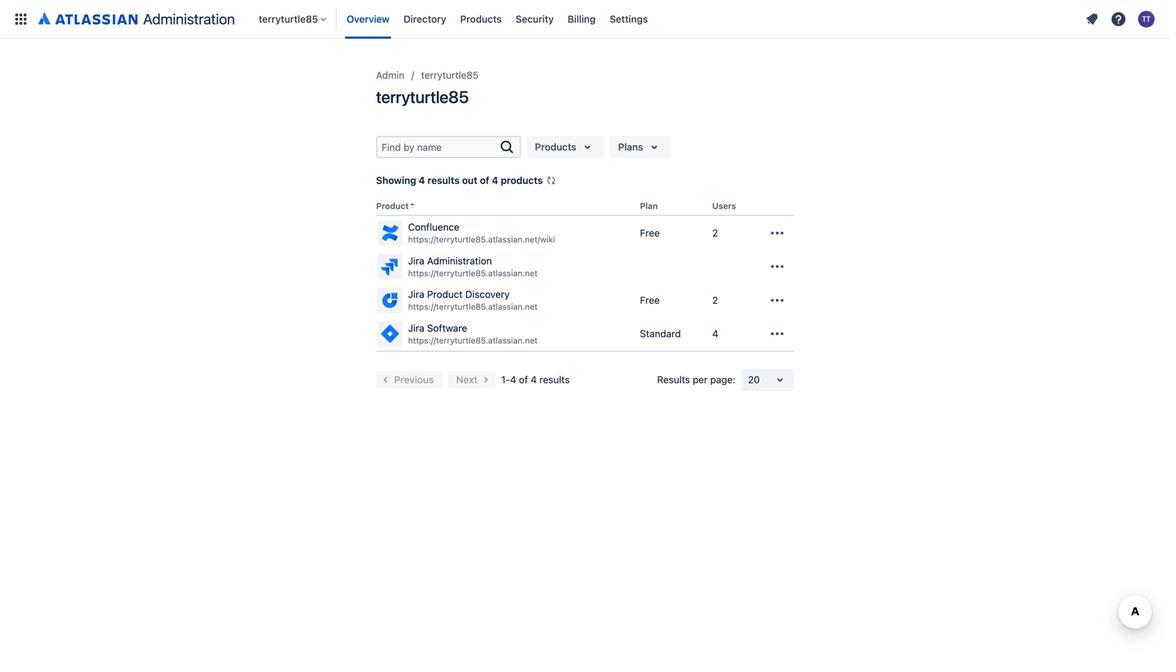 Task type: locate. For each thing, give the bounding box(es) containing it.
of right 1-
[[519, 374, 528, 385]]

jira inside jira product discovery https://terryturtle85.atlassian.net
[[408, 289, 425, 300]]

product down showing
[[376, 201, 409, 211]]

plans
[[618, 141, 643, 153]]

free for https://terryturtle85.atlassian.net/wiki
[[640, 227, 660, 238]]

products up refresh icon
[[535, 141, 577, 153]]

products
[[501, 175, 543, 186]]

jira administration image
[[379, 255, 401, 278], [379, 255, 401, 278]]

0 vertical spatial products
[[460, 13, 502, 25]]

1 jira from the top
[[408, 255, 425, 266]]

product
[[376, 201, 409, 211], [427, 289, 463, 300]]

1 https://terryturtle85.atlassian.net from the top
[[408, 268, 538, 278]]

2 for https://terryturtle85.atlassian.net/wiki
[[713, 227, 718, 238]]

4 right 1-
[[531, 374, 537, 385]]

2 vertical spatial https://terryturtle85.atlassian.net
[[408, 335, 538, 345]]

2
[[713, 227, 718, 238], [713, 294, 718, 306]]

0 horizontal spatial of
[[480, 175, 490, 186]]

results left out
[[428, 175, 460, 186]]

confluence
[[408, 221, 460, 233]]

4 right showing
[[419, 175, 425, 186]]

overview link
[[343, 8, 394, 30]]

jira product discovery image
[[379, 289, 401, 311], [379, 289, 401, 311]]

results
[[657, 374, 690, 385]]

jira for jira administration
[[408, 255, 425, 266]]

0 vertical spatial 2
[[713, 227, 718, 238]]

discovery
[[466, 289, 510, 300]]

jira left software
[[408, 322, 425, 334]]

0 vertical spatial https://terryturtle85.atlassian.net
[[408, 268, 538, 278]]

4 right next 'icon'
[[510, 374, 517, 385]]

2 jira from the top
[[408, 289, 425, 300]]

billing link
[[564, 8, 600, 30]]

0 vertical spatial terryturtle85
[[259, 13, 318, 25]]

terryturtle85
[[259, 13, 318, 25], [421, 69, 479, 81], [376, 87, 469, 107]]

1-4 of 4 results
[[501, 374, 570, 385]]

0 vertical spatial administration
[[143, 10, 235, 28]]

1 horizontal spatial product
[[427, 289, 463, 300]]

3 jira from the top
[[408, 322, 425, 334]]

2 for product
[[713, 294, 718, 306]]

jira product discovery https://terryturtle85.atlassian.net
[[408, 289, 538, 312]]

security
[[516, 13, 554, 25]]

software
[[427, 322, 467, 334]]

products inside "global navigation" element
[[460, 13, 502, 25]]

jira
[[408, 255, 425, 266], [408, 289, 425, 300], [408, 322, 425, 334]]

4 up "page:"
[[713, 328, 719, 339]]

https://terryturtle85.atlassian.net down software
[[408, 335, 538, 345]]

1 vertical spatial administration
[[427, 255, 492, 266]]

1 vertical spatial results
[[540, 374, 570, 385]]

jira administration https://terryturtle85.atlassian.net
[[408, 255, 538, 278]]

jira inside jira administration https://terryturtle85.atlassian.net
[[408, 255, 425, 266]]

1 free from the top
[[640, 227, 660, 238]]

0 horizontal spatial administration
[[143, 10, 235, 28]]

1 vertical spatial https://terryturtle85.atlassian.net
[[408, 302, 538, 312]]

0 horizontal spatial product
[[376, 201, 409, 211]]

1 vertical spatial jira
[[408, 289, 425, 300]]

products inside popup button
[[535, 141, 577, 153]]

products button
[[527, 136, 605, 158]]

results
[[428, 175, 460, 186], [540, 374, 570, 385]]

jira for jira software
[[408, 322, 425, 334]]

plans button
[[610, 136, 671, 158]]

confluence image
[[379, 222, 401, 244], [379, 222, 401, 244]]

2 2 from the top
[[713, 294, 718, 306]]

2 https://terryturtle85.atlassian.net from the top
[[408, 302, 538, 312]]

1 2 from the top
[[713, 227, 718, 238]]

atlassian image
[[38, 10, 138, 26], [38, 10, 138, 26]]

https://terryturtle85.atlassian.net for jira software
[[408, 335, 538, 345]]

settings
[[610, 13, 648, 25]]

next image
[[478, 371, 494, 388]]

1 horizontal spatial products
[[535, 141, 577, 153]]

terryturtle85 button
[[255, 8, 332, 30]]

2 free from the top
[[640, 294, 660, 306]]

open image
[[772, 371, 789, 388]]

terryturtle85 for terryturtle85 popup button
[[259, 13, 318, 25]]

4 right out
[[492, 175, 499, 186]]

products
[[460, 13, 502, 25], [535, 141, 577, 153]]

0 vertical spatial product
[[376, 201, 409, 211]]

https://terryturtle85.atlassian.net for jira administration
[[408, 268, 538, 278]]

free
[[640, 227, 660, 238], [640, 294, 660, 306]]

administration inside "global navigation" element
[[143, 10, 235, 28]]

terryturtle85 for terryturtle85 link
[[421, 69, 479, 81]]

1 horizontal spatial administration
[[427, 255, 492, 266]]

of right out
[[480, 175, 490, 186]]

account image
[[1139, 11, 1155, 28]]

0 vertical spatial free
[[640, 227, 660, 238]]

global navigation element
[[8, 0, 1081, 39]]

jira for jira product discovery
[[408, 289, 425, 300]]

4
[[419, 175, 425, 186], [492, 175, 499, 186], [713, 328, 719, 339], [510, 374, 517, 385], [531, 374, 537, 385]]

1 vertical spatial products
[[535, 141, 577, 153]]

directory link
[[400, 8, 451, 30]]

https://terryturtle85.atlassian.net up discovery
[[408, 268, 538, 278]]

20
[[748, 374, 760, 385]]

administration banner
[[0, 0, 1171, 39]]

https://terryturtle85.atlassian.net
[[408, 268, 538, 278], [408, 302, 538, 312], [408, 335, 538, 345]]

products left security
[[460, 13, 502, 25]]

1 vertical spatial free
[[640, 294, 660, 306]]

1 vertical spatial terryturtle85
[[421, 69, 479, 81]]

refresh image
[[546, 175, 557, 186]]

free down plan in the right of the page
[[640, 227, 660, 238]]

of
[[480, 175, 490, 186], [519, 374, 528, 385]]

appswitcher icon image
[[13, 11, 29, 28]]

https://terryturtle85.atlassian.net down discovery
[[408, 302, 538, 312]]

terryturtle85 link
[[421, 67, 479, 84]]

results right 1-
[[540, 374, 570, 385]]

jira software image
[[379, 323, 401, 345], [379, 323, 401, 345]]

administration
[[143, 10, 235, 28], [427, 255, 492, 266]]

jira down jira administration https://terryturtle85.atlassian.net
[[408, 289, 425, 300]]

product up software
[[427, 289, 463, 300]]

administration link
[[33, 8, 241, 30]]

0 horizontal spatial results
[[428, 175, 460, 186]]

per
[[693, 374, 708, 385]]

jira inside jira software https://terryturtle85.atlassian.net
[[408, 322, 425, 334]]

2 vertical spatial jira
[[408, 322, 425, 334]]

jira down confluence
[[408, 255, 425, 266]]

0 horizontal spatial products
[[460, 13, 502, 25]]

admin
[[376, 69, 405, 81]]

1 vertical spatial of
[[519, 374, 528, 385]]

showing
[[376, 175, 416, 186]]

3 https://terryturtle85.atlassian.net from the top
[[408, 335, 538, 345]]

0 vertical spatial results
[[428, 175, 460, 186]]

1 vertical spatial 2
[[713, 294, 718, 306]]

1 vertical spatial product
[[427, 289, 463, 300]]

0 vertical spatial jira
[[408, 255, 425, 266]]

free up standard
[[640, 294, 660, 306]]

terryturtle85 inside popup button
[[259, 13, 318, 25]]



Task type: describe. For each thing, give the bounding box(es) containing it.
jira software https://terryturtle85.atlassian.net
[[408, 322, 538, 345]]

search image
[[499, 139, 516, 155]]

0 vertical spatial of
[[480, 175, 490, 186]]

plan
[[640, 201, 658, 211]]

billing
[[568, 13, 596, 25]]

overview
[[347, 13, 390, 25]]

product inside jira product discovery https://terryturtle85.atlassian.net
[[427, 289, 463, 300]]

products link
[[456, 8, 506, 30]]

free for product
[[640, 294, 660, 306]]

1 horizontal spatial of
[[519, 374, 528, 385]]

products for products popup button
[[535, 141, 577, 153]]

1-
[[501, 374, 510, 385]]

page:
[[711, 374, 736, 385]]

settings link
[[606, 8, 652, 30]]

2 vertical spatial terryturtle85
[[376, 87, 469, 107]]

security link
[[512, 8, 558, 30]]

previous image
[[378, 371, 394, 388]]

results per page:
[[657, 374, 736, 385]]

users
[[713, 201, 736, 211]]

help icon image
[[1111, 11, 1127, 28]]

administration inside jira administration https://terryturtle85.atlassian.net
[[427, 255, 492, 266]]

showing 4 results out of 4 products
[[376, 175, 543, 186]]

Search text field
[[378, 137, 499, 157]]

directory
[[404, 13, 446, 25]]

1 horizontal spatial results
[[540, 374, 570, 385]]

confluence https://terryturtle85.atlassian.net/wiki
[[408, 221, 555, 244]]

standard
[[640, 328, 681, 339]]

out
[[462, 175, 478, 186]]

products for the products link
[[460, 13, 502, 25]]

admin link
[[376, 67, 405, 84]]

https://terryturtle85.atlassian.net/wiki
[[408, 235, 555, 244]]



Task type: vqa. For each thing, say whether or not it's contained in the screenshot.
"search icon"
no



